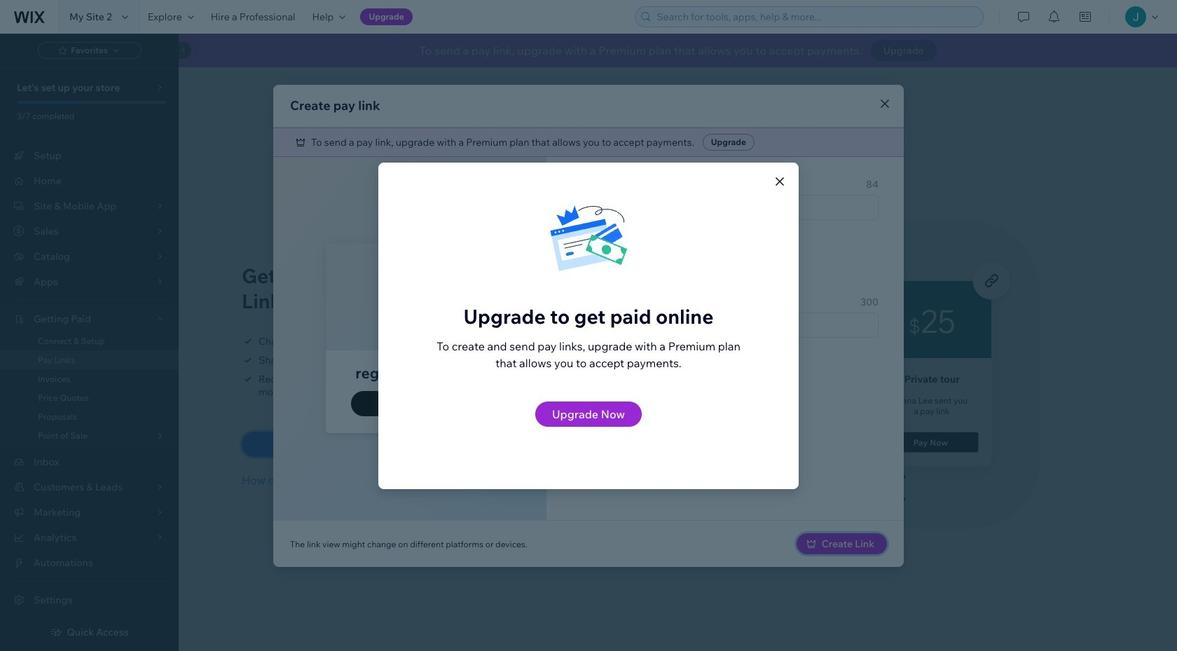 Task type: vqa. For each thing, say whether or not it's contained in the screenshot.
THE within the New Order Take orders manually over the phone or in person. Learn more
no



Task type: describe. For each thing, give the bounding box(es) containing it.
Add more details about the payment field
[[573, 313, 874, 337]]



Task type: locate. For each thing, give the bounding box(es) containing it.
e.g., Registration fee field
[[573, 195, 874, 219]]

None text field
[[573, 254, 722, 278]]

sidebar element
[[0, 34, 191, 651]]

Search for tools, apps, help & more... field
[[653, 7, 979, 27]]



